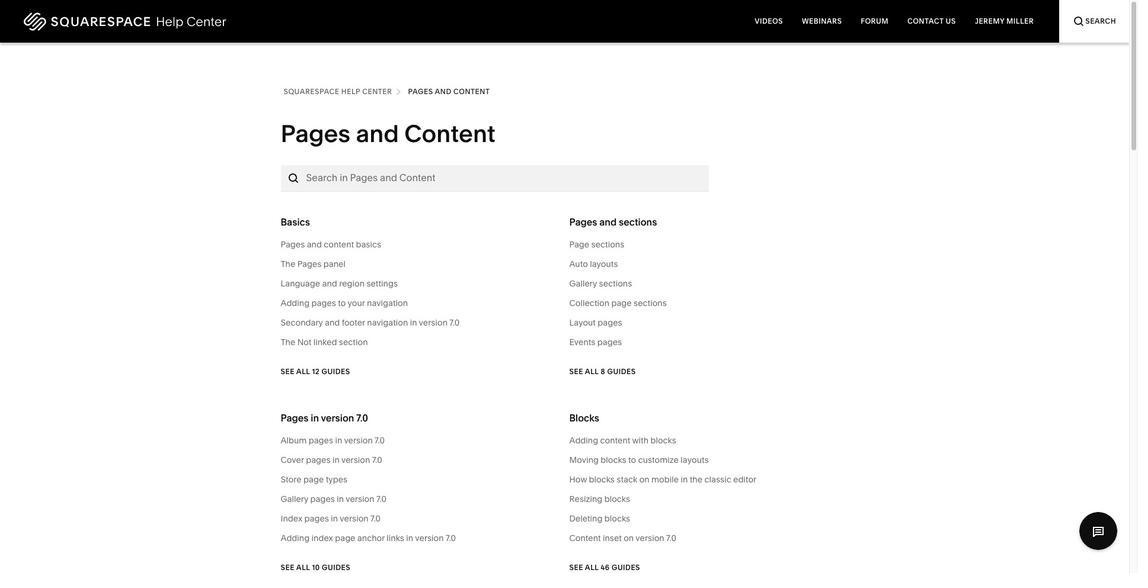 Task type: describe. For each thing, give the bounding box(es) containing it.
jeremy
[[975, 17, 1005, 25]]

resizing
[[569, 494, 602, 505]]

deleting
[[569, 514, 603, 525]]

and for language and region settings link
[[322, 279, 337, 289]]

basics
[[281, 216, 310, 228]]

adding index page anchor links in version 7.0
[[281, 534, 456, 544]]

guides for pages in version 7.0
[[322, 563, 350, 572]]

adding pages to your navigation
[[281, 298, 408, 309]]

index
[[281, 514, 302, 525]]

videos link
[[745, 0, 793, 43]]

moving
[[569, 455, 599, 466]]

pages for gallery
[[310, 494, 335, 505]]

page sections
[[569, 239, 624, 250]]

deleting blocks link
[[569, 513, 849, 526]]

adding index page anchor links in version 7.0 link
[[281, 532, 560, 545]]

panel
[[324, 259, 346, 270]]

layout
[[569, 318, 596, 328]]

blocks for resizing blocks
[[604, 494, 630, 505]]

stack
[[617, 475, 637, 485]]

how blocks stack on mobile in the classic editor
[[569, 475, 757, 485]]

layout pages link
[[569, 317, 849, 330]]

pages up album
[[281, 413, 309, 424]]

gallery pages in version 7.0 link
[[281, 493, 560, 506]]

us
[[946, 17, 956, 25]]

language and region settings
[[281, 279, 398, 289]]

pages and content basics link
[[281, 238, 560, 251]]

pages and content main content
[[0, 0, 1129, 574]]

pages and content basics
[[281, 239, 381, 250]]

blocks for moving blocks to customize layouts
[[601, 455, 626, 466]]

jeremy miller
[[975, 17, 1034, 25]]

adding content with blocks link
[[569, 435, 849, 448]]

to for your
[[338, 298, 346, 309]]

store page types link
[[281, 474, 560, 487]]

auto layouts link
[[569, 258, 849, 271]]

cover
[[281, 455, 304, 466]]

classic
[[704, 475, 731, 485]]

guides for blocks
[[612, 563, 640, 572]]

layout pages
[[569, 318, 622, 328]]

blocks inside 'link'
[[651, 436, 676, 446]]

pages for events
[[597, 337, 622, 348]]

gallery sections link
[[569, 277, 849, 290]]

page for store
[[304, 475, 324, 485]]

pages in version 7.0
[[281, 413, 368, 424]]

page inside 'link'
[[335, 534, 355, 544]]

and for pages and content link on the top left of the page
[[435, 87, 452, 96]]

46
[[601, 563, 610, 572]]

resizing blocks link
[[569, 493, 849, 506]]

0 vertical spatial layouts
[[590, 259, 618, 270]]

index
[[312, 534, 333, 544]]

language and region settings link
[[281, 277, 560, 290]]

help
[[341, 87, 360, 96]]

squarespace help center
[[284, 87, 392, 96]]

the for the pages panel
[[281, 259, 295, 270]]

version up album pages in version 7.0
[[321, 413, 354, 424]]

guides for pages and sections
[[607, 367, 636, 376]]

in inside "link"
[[681, 475, 688, 485]]

1 horizontal spatial layouts
[[681, 455, 709, 466]]

contact
[[908, 17, 944, 25]]

jeremy miller link
[[965, 0, 1043, 43]]

contact us
[[908, 17, 956, 25]]

see all 8 guides
[[569, 367, 636, 376]]

auto layouts
[[569, 259, 618, 270]]

pages for index
[[304, 514, 329, 525]]

see for pages and sections
[[569, 367, 583, 376]]

2 navigation from the top
[[367, 318, 408, 328]]

anchor
[[357, 534, 385, 544]]

guides for basics
[[322, 367, 350, 376]]

index pages in version 7.0 link
[[281, 513, 560, 526]]

webinars
[[802, 17, 842, 25]]

resizing blocks
[[569, 494, 630, 505]]

contact us link
[[898, 0, 965, 43]]

gallery for gallery pages in version 7.0
[[281, 494, 308, 505]]

cover pages in version 7.0 link
[[281, 454, 560, 467]]

gallery pages in version 7.0
[[281, 494, 387, 505]]

center
[[362, 87, 392, 96]]

see all 46 guides link
[[569, 552, 640, 574]]

footer
[[342, 318, 365, 328]]

10
[[312, 563, 320, 572]]

forum link
[[851, 0, 898, 43]]

moving blocks to customize layouts link
[[569, 454, 849, 467]]

0 vertical spatial content
[[454, 87, 490, 96]]

the
[[690, 475, 703, 485]]

pages and content link
[[408, 85, 490, 98]]

customize
[[638, 455, 679, 466]]

0 vertical spatial content
[[324, 239, 354, 250]]

secondary and footer navigation in version 7.0
[[281, 318, 460, 328]]

adding for adding index page anchor links in version 7.0
[[281, 534, 310, 544]]

content inside 'link'
[[600, 436, 630, 446]]

pages up language
[[297, 259, 322, 270]]

see for blocks
[[569, 563, 583, 572]]

see for pages in version 7.0
[[281, 563, 295, 572]]

webinars link
[[793, 0, 851, 43]]

collection
[[569, 298, 609, 309]]

in down gallery pages in version 7.0
[[331, 514, 338, 525]]

pages down basics
[[281, 239, 305, 250]]

events pages
[[569, 337, 622, 348]]

see all 10 guides link
[[281, 552, 350, 574]]

videos
[[755, 17, 783, 25]]

version up cover pages in version 7.0
[[344, 436, 373, 446]]

content inset on version 7.0 link
[[569, 532, 849, 545]]

and for secondary and footer navigation in version 7.0 link
[[325, 318, 340, 328]]

the not linked section link
[[281, 336, 560, 349]]

search
[[1086, 17, 1116, 25]]

page
[[569, 239, 589, 250]]

page for collection
[[611, 298, 632, 309]]

version down types
[[346, 494, 374, 505]]

mobile
[[652, 475, 679, 485]]



Task type: locate. For each thing, give the bounding box(es) containing it.
0 vertical spatial page
[[611, 298, 632, 309]]

all for pages and sections
[[585, 367, 599, 376]]

blocks up customize
[[651, 436, 676, 446]]

page right store
[[304, 475, 324, 485]]

secondary and footer navigation in version 7.0 link
[[281, 317, 560, 330]]

album pages in version 7.0
[[281, 436, 385, 446]]

index pages in version 7.0
[[281, 514, 381, 525]]

the pages panel
[[281, 259, 346, 270]]

12
[[312, 367, 320, 376]]

see left 8
[[569, 367, 583, 376]]

1 horizontal spatial page
[[335, 534, 355, 544]]

guides right the 12
[[322, 367, 350, 376]]

pages down squarespace
[[281, 119, 350, 148]]

1 vertical spatial pages and content
[[281, 119, 496, 148]]

the for the not linked section
[[281, 337, 295, 348]]

on right inset
[[624, 534, 634, 544]]

1 vertical spatial navigation
[[367, 318, 408, 328]]

1 navigation from the top
[[367, 298, 408, 309]]

version right inset
[[636, 534, 664, 544]]

in down types
[[337, 494, 344, 505]]

gallery
[[569, 279, 597, 289], [281, 494, 308, 505]]

0 horizontal spatial gallery
[[281, 494, 308, 505]]

version up adding index page anchor links in version 7.0
[[340, 514, 369, 525]]

1 the from the top
[[281, 259, 295, 270]]

adding up the moving
[[569, 436, 598, 446]]

1 horizontal spatial gallery
[[569, 279, 597, 289]]

2 vertical spatial content
[[569, 534, 601, 544]]

0 horizontal spatial on
[[624, 534, 634, 544]]

to up stack
[[628, 455, 636, 466]]

inset
[[603, 534, 622, 544]]

all left 8
[[585, 367, 599, 376]]

pages up index pages in version 7.0
[[310, 494, 335, 505]]

settings
[[367, 279, 398, 289]]

guides inside see all 8 guides link
[[607, 367, 636, 376]]

and for "pages and content basics" link
[[307, 239, 322, 250]]

navigation right footer
[[367, 318, 408, 328]]

adding for adding pages to your navigation
[[281, 298, 310, 309]]

adding down index
[[281, 534, 310, 544]]

secondary
[[281, 318, 323, 328]]

page sections link
[[569, 238, 849, 251]]

navigation
[[367, 298, 408, 309], [367, 318, 408, 328]]

how blocks stack on mobile in the classic editor link
[[569, 474, 849, 487]]

all left the 12
[[296, 367, 310, 376]]

version up types
[[341, 455, 370, 466]]

pages inside 'link'
[[309, 436, 333, 446]]

in left the at the right bottom
[[681, 475, 688, 485]]

pages up cover pages in version 7.0
[[309, 436, 333, 446]]

in up cover pages in version 7.0
[[335, 436, 342, 446]]

guides inside see all 46 guides link
[[612, 563, 640, 572]]

adding for adding content with blocks
[[569, 436, 598, 446]]

guides right the 46
[[612, 563, 640, 572]]

guides right 10
[[322, 563, 350, 572]]

to left your
[[338, 298, 346, 309]]

version up the not linked section 'link'
[[419, 318, 448, 328]]

squarespace
[[284, 87, 339, 96]]

2 vertical spatial page
[[335, 534, 355, 544]]

layouts up the at the right bottom
[[681, 455, 709, 466]]

pages down the collection page sections
[[598, 318, 622, 328]]

pages for album
[[309, 436, 333, 446]]

blocks for deleting blocks
[[605, 514, 630, 525]]

linked
[[313, 337, 337, 348]]

cover pages in version 7.0
[[281, 455, 382, 466]]

0 horizontal spatial content
[[324, 239, 354, 250]]

0 vertical spatial the
[[281, 259, 295, 270]]

see
[[281, 367, 295, 376], [569, 367, 583, 376], [281, 563, 295, 572], [569, 563, 583, 572]]

pages up page
[[569, 216, 597, 228]]

store page types
[[281, 475, 347, 485]]

guides right 8
[[607, 367, 636, 376]]

all left the 46
[[585, 563, 599, 572]]

see inside see all 10 guides link
[[281, 563, 295, 572]]

Search in Pages and Content field
[[306, 173, 703, 184]]

see all 12 guides link
[[281, 356, 350, 388]]

see left 10
[[281, 563, 295, 572]]

album
[[281, 436, 307, 446]]

1 vertical spatial to
[[628, 455, 636, 466]]

with
[[632, 436, 649, 446]]

gallery up index
[[281, 494, 308, 505]]

2 vertical spatial adding
[[281, 534, 310, 544]]

adding
[[281, 298, 310, 309], [569, 436, 598, 446], [281, 534, 310, 544]]

0 vertical spatial adding
[[281, 298, 310, 309]]

the left not
[[281, 337, 295, 348]]

2 horizontal spatial page
[[611, 298, 632, 309]]

pages up index
[[304, 514, 329, 525]]

gallery down auto
[[569, 279, 597, 289]]

the
[[281, 259, 295, 270], [281, 337, 295, 348]]

in right links
[[406, 534, 413, 544]]

sections inside "link"
[[591, 239, 624, 250]]

gallery for gallery sections
[[569, 279, 597, 289]]

see inside see all 12 guides link
[[281, 367, 295, 376]]

1 vertical spatial page
[[304, 475, 324, 485]]

pages for cover
[[306, 455, 331, 466]]

in up album pages in version 7.0
[[311, 413, 319, 424]]

see all 8 guides link
[[569, 356, 636, 388]]

squarespace help center link
[[284, 85, 392, 98]]

see left the 46
[[569, 563, 583, 572]]

see left the 12
[[281, 367, 295, 376]]

see all 46 guides
[[569, 563, 640, 572]]

1 vertical spatial the
[[281, 337, 295, 348]]

the up language
[[281, 259, 295, 270]]

1 horizontal spatial to
[[628, 455, 636, 466]]

blocks
[[569, 413, 599, 424]]

not
[[297, 337, 311, 348]]

collection page sections link
[[569, 297, 849, 310]]

blocks for how blocks stack on mobile in the classic editor
[[589, 475, 615, 485]]

basics
[[356, 239, 381, 250]]

layouts up gallery sections
[[590, 259, 618, 270]]

guides
[[322, 367, 350, 376], [607, 367, 636, 376], [322, 563, 350, 572], [612, 563, 640, 572]]

0 vertical spatial gallery
[[569, 279, 597, 289]]

on inside "how blocks stack on mobile in the classic editor" "link"
[[639, 475, 650, 485]]

layouts
[[590, 259, 618, 270], [681, 455, 709, 466]]

links
[[387, 534, 404, 544]]

1 horizontal spatial on
[[639, 475, 650, 485]]

pages right center
[[408, 87, 433, 96]]

blocks
[[651, 436, 676, 446], [601, 455, 626, 466], [589, 475, 615, 485], [604, 494, 630, 505], [605, 514, 630, 525]]

1 vertical spatial content
[[404, 119, 496, 148]]

in up the not linked section 'link'
[[410, 318, 417, 328]]

see for basics
[[281, 367, 295, 376]]

2 the from the top
[[281, 337, 295, 348]]

in
[[410, 318, 417, 328], [311, 413, 319, 424], [335, 436, 342, 446], [333, 455, 340, 466], [681, 475, 688, 485], [337, 494, 344, 505], [331, 514, 338, 525], [406, 534, 413, 544]]

all inside see all 12 guides link
[[296, 367, 310, 376]]

all for basics
[[296, 367, 310, 376]]

adding down language
[[281, 298, 310, 309]]

guides inside see all 10 guides link
[[322, 563, 350, 572]]

events pages link
[[569, 336, 849, 349]]

pages up store page types
[[306, 455, 331, 466]]

store
[[281, 475, 302, 485]]

deleting blocks
[[569, 514, 630, 525]]

language
[[281, 279, 320, 289]]

pages for adding
[[312, 298, 336, 309]]

adding content with blocks
[[569, 436, 676, 446]]

0 horizontal spatial layouts
[[590, 259, 618, 270]]

all inside see all 8 guides link
[[585, 367, 599, 376]]

content up "panel"
[[324, 239, 354, 250]]

all for pages in version 7.0
[[296, 563, 310, 572]]

page right index
[[335, 534, 355, 544]]

blocks down stack
[[604, 494, 630, 505]]

1 vertical spatial adding
[[569, 436, 598, 446]]

how
[[569, 475, 587, 485]]

0 vertical spatial navigation
[[367, 298, 408, 309]]

see inside see all 8 guides link
[[569, 367, 583, 376]]

0 horizontal spatial to
[[338, 298, 346, 309]]

the pages panel link
[[281, 258, 560, 271]]

version
[[419, 318, 448, 328], [321, 413, 354, 424], [344, 436, 373, 446], [341, 455, 370, 466], [346, 494, 374, 505], [340, 514, 369, 525], [415, 534, 444, 544], [636, 534, 664, 544]]

to for customize
[[628, 455, 636, 466]]

content
[[454, 87, 490, 96], [404, 119, 496, 148], [569, 534, 601, 544]]

pages for layout
[[598, 318, 622, 328]]

forum
[[861, 17, 889, 25]]

gallery sections
[[569, 279, 632, 289]]

content inset on version 7.0
[[569, 534, 676, 544]]

1 vertical spatial content
[[600, 436, 630, 446]]

in up types
[[333, 455, 340, 466]]

pages and sections
[[569, 216, 657, 228]]

all inside see all 10 guides link
[[296, 563, 310, 572]]

all inside see all 46 guides link
[[585, 563, 599, 572]]

blocks up the resizing blocks
[[589, 475, 615, 485]]

on
[[639, 475, 650, 485], [624, 534, 634, 544]]

version down index pages in version 7.0 link at the left bottom of the page
[[415, 534, 444, 544]]

adding pages to your navigation link
[[281, 297, 560, 310]]

events
[[569, 337, 595, 348]]

moving blocks to customize layouts
[[569, 455, 709, 466]]

1 horizontal spatial content
[[600, 436, 630, 446]]

7.0
[[450, 318, 460, 328], [356, 413, 368, 424], [375, 436, 385, 446], [372, 455, 382, 466], [376, 494, 387, 505], [371, 514, 381, 525], [446, 534, 456, 544], [666, 534, 676, 544]]

0 vertical spatial to
[[338, 298, 346, 309]]

your
[[348, 298, 365, 309]]

the not linked section
[[281, 337, 368, 348]]

all for blocks
[[585, 563, 599, 572]]

search button
[[1059, 0, 1129, 43]]

blocks down adding content with blocks
[[601, 455, 626, 466]]

0 vertical spatial pages and content
[[408, 87, 490, 96]]

see inside see all 46 guides link
[[569, 563, 583, 572]]

region
[[339, 279, 365, 289]]

content
[[324, 239, 354, 250], [600, 436, 630, 446]]

on inside content inset on version 7.0 link
[[624, 534, 634, 544]]

1 vertical spatial layouts
[[681, 455, 709, 466]]

collection page sections
[[569, 298, 667, 309]]

navigation down settings
[[367, 298, 408, 309]]

blocks up inset
[[605, 514, 630, 525]]

0 horizontal spatial page
[[304, 475, 324, 485]]

all left 10
[[296, 563, 310, 572]]

see all 10 guides
[[281, 563, 350, 572]]

auto
[[569, 259, 588, 270]]

content left with
[[600, 436, 630, 446]]

section
[[339, 337, 368, 348]]

pages down layout pages on the right bottom
[[597, 337, 622, 348]]

the inside 'link'
[[281, 337, 295, 348]]

guides inside see all 12 guides link
[[322, 367, 350, 376]]

on right stack
[[639, 475, 650, 485]]

8
[[601, 367, 605, 376]]

page down gallery sections
[[611, 298, 632, 309]]

pages down language and region settings
[[312, 298, 336, 309]]

1 vertical spatial gallery
[[281, 494, 308, 505]]

see all 12 guides
[[281, 367, 350, 376]]

1 vertical spatial on
[[624, 534, 634, 544]]

0 vertical spatial on
[[639, 475, 650, 485]]

album pages in version 7.0 link
[[281, 435, 560, 448]]

editor
[[733, 475, 757, 485]]

all
[[296, 367, 310, 376], [585, 367, 599, 376], [296, 563, 310, 572], [585, 563, 599, 572]]

blocks inside "link"
[[589, 475, 615, 485]]



Task type: vqa. For each thing, say whether or not it's contained in the screenshot.


